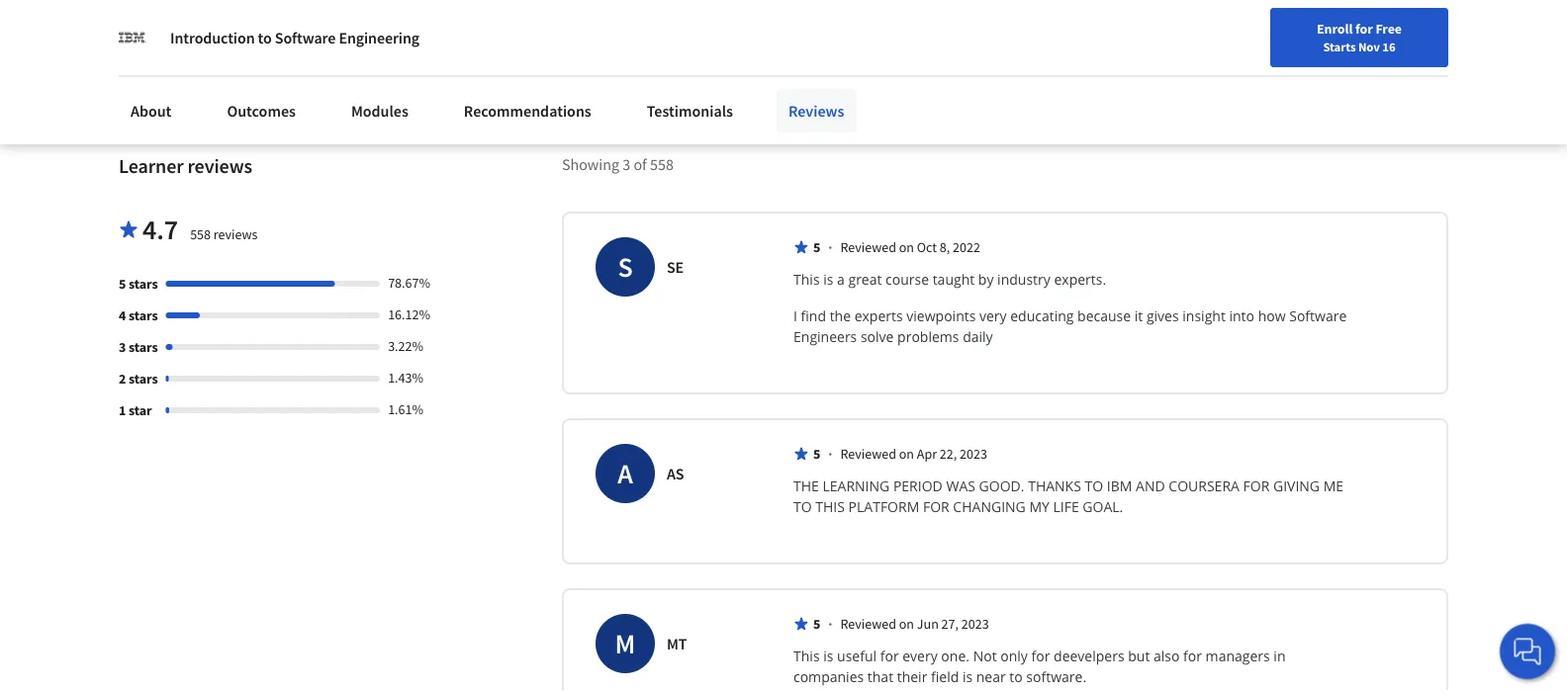 Task type: describe. For each thing, give the bounding box(es) containing it.
my
[[1029, 498, 1050, 517]]

for up that
[[880, 647, 899, 666]]

0 vertical spatial to
[[1085, 477, 1103, 496]]

coursera
[[1169, 477, 1240, 496]]

0 vertical spatial 558
[[650, 155, 674, 174]]

deevelpers
[[1054, 647, 1125, 666]]

a
[[618, 457, 633, 492]]

reviews for learner reviews
[[187, 154, 252, 179]]

managers
[[1206, 647, 1270, 666]]

reviewed for s
[[840, 239, 896, 257]]

this for this is useful for every one. not only for deevelpers but also for managers in companies that their field is near to software.
[[794, 647, 820, 666]]

industry
[[997, 270, 1051, 289]]

to inside this is useful for every one. not only for deevelpers but also for managers in companies that their field is near to software.
[[1010, 668, 1023, 687]]

nov
[[1358, 39, 1380, 54]]

but
[[1128, 647, 1150, 666]]

for up software.
[[1031, 647, 1050, 666]]

on for s
[[899, 239, 914, 257]]

coursera image
[[24, 16, 149, 48]]

and
[[1136, 477, 1165, 496]]

stars for 5 stars
[[129, 275, 158, 293]]

558 reviews
[[190, 226, 258, 244]]

oct
[[917, 239, 937, 257]]

testimonials
[[647, 101, 733, 121]]

engineering
[[339, 28, 419, 47]]

1 star
[[119, 402, 152, 420]]

find
[[801, 307, 826, 326]]

testimonials link
[[635, 89, 745, 133]]

learner reviews
[[119, 154, 252, 179]]

introduction
[[170, 28, 255, 47]]

3 stars
[[119, 339, 158, 357]]

16.12%
[[388, 306, 430, 324]]

reviews link
[[777, 89, 856, 133]]

of
[[634, 155, 647, 174]]

reviews for 558 reviews
[[214, 226, 258, 244]]

5 for s
[[813, 239, 821, 257]]

showing 3 of 558
[[562, 155, 674, 174]]

near
[[976, 668, 1006, 687]]

thanks
[[1028, 477, 1081, 496]]

on for m
[[899, 616, 914, 634]]

0 vertical spatial 3
[[623, 155, 631, 174]]

reviews
[[788, 101, 844, 121]]

reviewed for a
[[840, 446, 896, 463]]

modules
[[351, 101, 408, 121]]

show notifications image
[[1300, 25, 1324, 48]]

giving
[[1273, 477, 1320, 496]]

experts.
[[1054, 270, 1106, 289]]

taught
[[933, 270, 975, 289]]

apr
[[917, 446, 937, 463]]

modules link
[[339, 89, 420, 133]]

showing
[[562, 155, 619, 174]]

2
[[119, 370, 126, 388]]

1.61%
[[388, 401, 424, 419]]

enroll
[[1317, 20, 1353, 38]]

starts
[[1323, 39, 1356, 54]]

0 horizontal spatial software
[[275, 28, 336, 47]]

16
[[1383, 39, 1396, 54]]

problems
[[898, 328, 959, 347]]

about link
[[119, 89, 183, 133]]

stars for 4 stars
[[129, 307, 158, 325]]

s
[[618, 250, 633, 285]]

was
[[946, 477, 975, 496]]

this
[[816, 498, 845, 517]]

learner
[[119, 154, 184, 179]]

experts
[[855, 307, 903, 326]]

0 horizontal spatial for
[[923, 498, 950, 517]]

good.
[[979, 477, 1025, 496]]

life
[[1053, 498, 1079, 517]]

is for a
[[823, 270, 833, 289]]

for inside enroll for free starts nov 16
[[1356, 20, 1373, 38]]

viewpoints
[[907, 307, 976, 326]]

8,
[[940, 239, 950, 257]]

recommendations
[[464, 101, 591, 121]]

how
[[1258, 307, 1286, 326]]

great
[[848, 270, 882, 289]]

5 for m
[[813, 616, 821, 634]]

5 stars
[[119, 275, 158, 293]]

me
[[1324, 477, 1344, 496]]

because
[[1078, 307, 1131, 326]]

this is a great course taught by industry experts.
[[794, 270, 1106, 289]]

a
[[837, 270, 845, 289]]

learning
[[823, 477, 890, 496]]

reviewed for m
[[840, 616, 896, 634]]

field
[[931, 668, 959, 687]]

daily
[[963, 328, 993, 347]]

2023 for a
[[960, 446, 987, 463]]

changing
[[953, 498, 1026, 517]]

2023 for m
[[961, 616, 989, 634]]

software.
[[1026, 668, 1087, 687]]

every
[[903, 647, 938, 666]]

by
[[978, 270, 994, 289]]

22,
[[940, 446, 957, 463]]

as
[[667, 464, 684, 484]]

one.
[[941, 647, 970, 666]]



Task type: vqa. For each thing, say whether or not it's contained in the screenshot.


Task type: locate. For each thing, give the bounding box(es) containing it.
2 reviewed from the top
[[840, 446, 896, 463]]

4 stars from the top
[[129, 370, 158, 388]]

is for useful
[[823, 647, 833, 666]]

1 reviewed from the top
[[840, 239, 896, 257]]

platform
[[849, 498, 919, 517]]

period
[[893, 477, 943, 496]]

1 vertical spatial this
[[794, 647, 820, 666]]

also
[[1154, 647, 1180, 666]]

0 horizontal spatial to
[[258, 28, 272, 47]]

2 this from the top
[[794, 647, 820, 666]]

0 vertical spatial software
[[275, 28, 336, 47]]

1 on from the top
[[899, 239, 914, 257]]

1 horizontal spatial 558
[[650, 155, 674, 174]]

3 stars from the top
[[129, 339, 158, 357]]

0 vertical spatial 2023
[[960, 446, 987, 463]]

1 horizontal spatial 3
[[623, 155, 631, 174]]

1 horizontal spatial software
[[1289, 307, 1347, 326]]

3
[[623, 155, 631, 174], [119, 339, 126, 357]]

1 vertical spatial for
[[923, 498, 950, 517]]

stars right 2
[[129, 370, 158, 388]]

reviews up 558 reviews in the top of the page
[[187, 154, 252, 179]]

is up companies
[[823, 647, 833, 666]]

stars
[[129, 275, 158, 293], [129, 307, 158, 325], [129, 339, 158, 357], [129, 370, 158, 388]]

1 vertical spatial is
[[823, 647, 833, 666]]

this is useful for every one. not only for deevelpers but also for managers in companies that their field is near to software.
[[794, 647, 1289, 687]]

1 vertical spatial software
[[1289, 307, 1347, 326]]

stars for 3 stars
[[129, 339, 158, 357]]

1 vertical spatial on
[[899, 446, 914, 463]]

2023 right 22,
[[960, 446, 987, 463]]

stars up 2 stars
[[129, 339, 158, 357]]

i find the experts viewpoints very educating because it gives insight into how software engineers solve problems daily
[[794, 307, 1350, 347]]

this left a
[[794, 270, 820, 289]]

menu item
[[1152, 20, 1279, 84]]

0 vertical spatial this
[[794, 270, 820, 289]]

5
[[813, 239, 821, 257], [119, 275, 126, 293], [813, 446, 821, 463], [813, 616, 821, 634]]

reviewed up useful
[[840, 616, 896, 634]]

for left giving
[[1243, 477, 1270, 496]]

3 reviewed from the top
[[840, 616, 896, 634]]

558
[[650, 155, 674, 174], [190, 226, 211, 244]]

2 stars from the top
[[129, 307, 158, 325]]

0 vertical spatial reviewed
[[840, 239, 896, 257]]

this up companies
[[794, 647, 820, 666]]

to down only at the right bottom of the page
[[1010, 668, 1023, 687]]

it
[[1135, 307, 1143, 326]]

1 horizontal spatial to
[[1085, 477, 1103, 496]]

gives
[[1147, 307, 1179, 326]]

reviewed up great
[[840, 239, 896, 257]]

for
[[1356, 20, 1373, 38], [880, 647, 899, 666], [1031, 647, 1050, 666], [1183, 647, 1202, 666]]

on left 'oct'
[[899, 239, 914, 257]]

i
[[794, 307, 797, 326]]

is left a
[[823, 270, 833, 289]]

4
[[119, 307, 126, 325]]

very
[[979, 307, 1007, 326]]

2 vertical spatial reviewed
[[840, 616, 896, 634]]

3.22%
[[388, 338, 424, 356]]

on left apr
[[899, 446, 914, 463]]

on for a
[[899, 446, 914, 463]]

27,
[[942, 616, 959, 634]]

1 vertical spatial to
[[1010, 668, 1023, 687]]

this for this is a great course taught by industry experts.
[[794, 270, 820, 289]]

5 up find
[[813, 239, 821, 257]]

2 stars
[[119, 370, 158, 388]]

stars up 4 stars
[[129, 275, 158, 293]]

introduction to software engineering
[[170, 28, 419, 47]]

to
[[1085, 477, 1103, 496], [794, 498, 812, 517]]

the
[[830, 307, 851, 326]]

1 vertical spatial reviews
[[214, 226, 258, 244]]

5 up companies
[[813, 616, 821, 634]]

goal.
[[1083, 498, 1123, 517]]

for right also
[[1183, 647, 1202, 666]]

reviewed up learning
[[840, 446, 896, 463]]

software inside "i find the experts viewpoints very educating because it gives insight into how software engineers solve problems daily"
[[1289, 307, 1347, 326]]

4.7
[[142, 213, 178, 247]]

se
[[667, 258, 684, 277]]

2022
[[953, 239, 980, 257]]

1 vertical spatial 3
[[119, 339, 126, 357]]

None search field
[[282, 12, 757, 52]]

reviewed on oct 8, 2022
[[840, 239, 980, 257]]

their
[[897, 668, 927, 687]]

recommendations link
[[452, 89, 603, 133]]

reviewed on apr 22, 2023
[[840, 446, 987, 463]]

to right "introduction"
[[258, 28, 272, 47]]

into
[[1229, 307, 1255, 326]]

ibm
[[1107, 477, 1132, 496]]

educating
[[1010, 307, 1074, 326]]

1 this from the top
[[794, 270, 820, 289]]

software right 'how'
[[1289, 307, 1347, 326]]

0 vertical spatial is
[[823, 270, 833, 289]]

not
[[973, 647, 997, 666]]

5 up the the
[[813, 446, 821, 463]]

0 vertical spatial to
[[258, 28, 272, 47]]

1 vertical spatial 558
[[190, 226, 211, 244]]

is right field
[[963, 668, 973, 687]]

m
[[615, 627, 636, 662]]

1 horizontal spatial to
[[1010, 668, 1023, 687]]

reviewed
[[840, 239, 896, 257], [840, 446, 896, 463], [840, 616, 896, 634]]

for
[[1243, 477, 1270, 496], [923, 498, 950, 517]]

engineers
[[794, 328, 857, 347]]

0 vertical spatial for
[[1243, 477, 1270, 496]]

companies
[[794, 668, 864, 687]]

stars for 2 stars
[[129, 370, 158, 388]]

for up 'nov'
[[1356, 20, 1373, 38]]

in
[[1274, 647, 1286, 666]]

1 vertical spatial 2023
[[961, 616, 989, 634]]

free
[[1376, 20, 1402, 38]]

3 on from the top
[[899, 616, 914, 634]]

only
[[1001, 647, 1028, 666]]

5 up 4
[[119, 275, 126, 293]]

ibm image
[[119, 24, 146, 51]]

0 horizontal spatial 3
[[119, 339, 126, 357]]

2 vertical spatial is
[[963, 668, 973, 687]]

star
[[129, 402, 152, 420]]

2023
[[960, 446, 987, 463], [961, 616, 989, 634]]

on left jun
[[899, 616, 914, 634]]

1 vertical spatial reviewed
[[840, 446, 896, 463]]

the learning period was good. thanks to ibm and coursera for giving me to this platform for changing my life goal.
[[794, 477, 1347, 517]]

jun
[[917, 616, 939, 634]]

2023 right 27,
[[961, 616, 989, 634]]

78.67%
[[388, 274, 430, 292]]

software left engineering at top
[[275, 28, 336, 47]]

1 horizontal spatial for
[[1243, 477, 1270, 496]]

0 horizontal spatial 558
[[190, 226, 211, 244]]

0 vertical spatial on
[[899, 239, 914, 257]]

outcomes link
[[215, 89, 308, 133]]

3 left "of"
[[623, 155, 631, 174]]

stars right 4
[[129, 307, 158, 325]]

reviewed on jun 27, 2023
[[840, 616, 989, 634]]

to up goal.
[[1085, 477, 1103, 496]]

about
[[131, 101, 172, 121]]

1 vertical spatial to
[[794, 498, 812, 517]]

1 stars from the top
[[129, 275, 158, 293]]

software
[[275, 28, 336, 47], [1289, 307, 1347, 326]]

the
[[794, 477, 819, 496]]

2 vertical spatial on
[[899, 616, 914, 634]]

is
[[823, 270, 833, 289], [823, 647, 833, 666], [963, 668, 973, 687]]

reviews right 4.7
[[214, 226, 258, 244]]

insight
[[1183, 307, 1226, 326]]

enroll for free starts nov 16
[[1317, 20, 1402, 54]]

reviews
[[187, 154, 252, 179], [214, 226, 258, 244]]

5 for a
[[813, 446, 821, 463]]

0 vertical spatial reviews
[[187, 154, 252, 179]]

this
[[794, 270, 820, 289], [794, 647, 820, 666]]

this inside this is useful for every one. not only for deevelpers but also for managers in companies that their field is near to software.
[[794, 647, 820, 666]]

0 horizontal spatial to
[[794, 498, 812, 517]]

558 right 4.7
[[190, 226, 211, 244]]

1.43%
[[388, 369, 424, 387]]

course
[[886, 270, 929, 289]]

558 right "of"
[[650, 155, 674, 174]]

3 up 2
[[119, 339, 126, 357]]

1
[[119, 402, 126, 420]]

for down period at the bottom right of the page
[[923, 498, 950, 517]]

chat with us image
[[1512, 636, 1543, 668]]

outcomes
[[227, 101, 296, 121]]

that
[[868, 668, 894, 687]]

2 on from the top
[[899, 446, 914, 463]]

to down the the
[[794, 498, 812, 517]]



